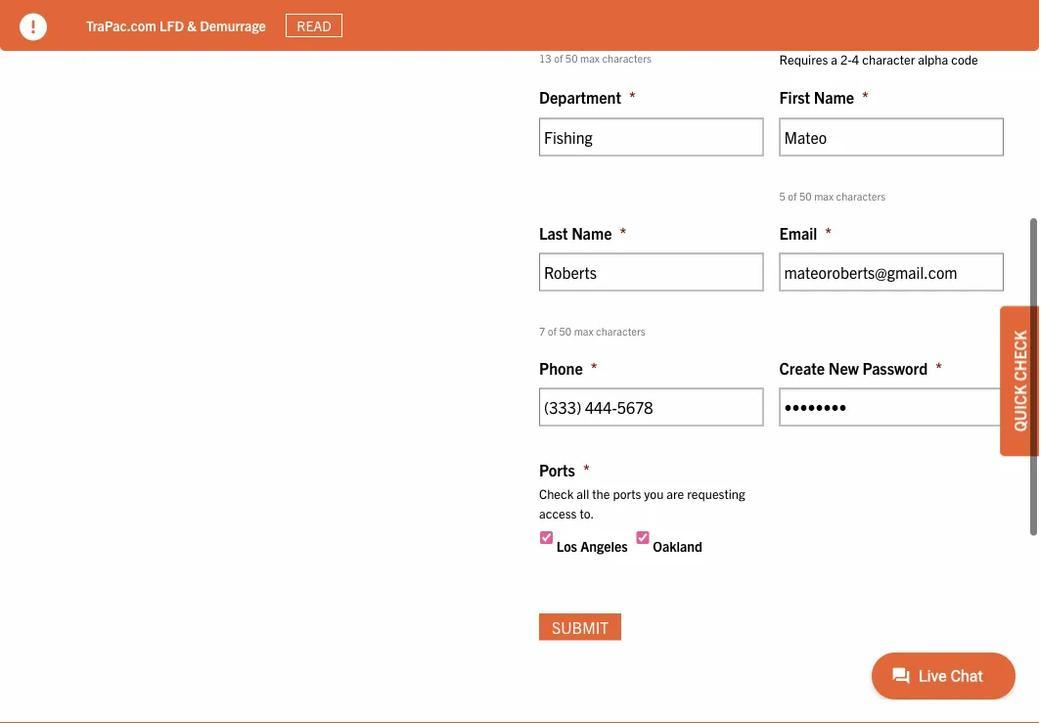 Task type: describe. For each thing, give the bounding box(es) containing it.
character
[[863, 51, 916, 67]]

all
[[577, 485, 590, 501]]

Los Angeles checkbox
[[540, 532, 553, 544]]

department
[[539, 87, 622, 107]]

0 horizontal spatial /
[[132, 24, 136, 42]]

2-
[[841, 51, 853, 67]]

0 vertical spatial 50
[[566, 51, 578, 64]]

2 pool from the left
[[585, 8, 611, 26]]

read
[[297, 17, 332, 34]]

0 vertical spatial characters
[[603, 51, 652, 64]]

new
[[829, 358, 859, 378]]

* inside 'ports * check all the ports you are requesting access to.'
[[583, 460, 590, 480]]

create new password *
[[780, 358, 943, 378]]

2 chassis from the left
[[411, 8, 455, 26]]

quick check
[[1010, 331, 1030, 432]]

to.
[[580, 505, 594, 521]]

not
[[328, 8, 348, 26]]

angeles
[[581, 537, 628, 555]]

check inside 'ports * check all the ports you are requesting access to.'
[[539, 485, 574, 501]]

pop40
[[86, 24, 129, 42]]

yard
[[472, 8, 498, 26]]

1 chassis from the left
[[115, 8, 159, 26]]

single
[[201, 8, 236, 26]]

quick check link
[[1001, 306, 1040, 457]]

3 chassis from the left
[[614, 8, 658, 26]]

email
[[780, 223, 818, 242]]

characters for last name *
[[596, 325, 646, 338]]

50 for first name *
[[800, 189, 812, 202]]

max for first name *
[[815, 189, 834, 202]]

code
[[952, 51, 979, 67]]

characters for first name *
[[837, 189, 886, 202]]

ports * check all the ports you are requesting access to.
[[539, 460, 746, 521]]

7
[[539, 325, 546, 338]]

solid image
[[20, 13, 47, 41]]

max for last name *
[[574, 325, 594, 338]]

2 - from the left
[[842, 8, 847, 26]]

relative
[[699, 8, 744, 26]]

read link
[[286, 14, 343, 37]]

email *
[[780, 223, 832, 242]]

last
[[539, 223, 568, 242]]

1 horizontal spatial check
[[1010, 331, 1030, 381]]

requires
[[780, 51, 829, 67]]

los
[[557, 537, 578, 555]]

you
[[644, 485, 664, 501]]

first name *
[[780, 87, 869, 107]]

1 horizontal spatial /
[[899, 8, 903, 26]]

* down requires a 2-4 character alpha code
[[863, 87, 869, 107]]

release
[[747, 8, 790, 26]]

Oakland checkbox
[[637, 532, 650, 544]]

pool
[[382, 8, 408, 26]]

alpha
[[919, 51, 949, 67]]

trapac.com lfd & demurrage
[[86, 16, 266, 34]]

drop
[[351, 8, 378, 26]]

the inside pool chassis with a single transaction  do not drop pool chassis in yard -  exit with the pool chassis under relative release number -  pop20 / pop40 / pop45
[[563, 8, 582, 26]]

* right department
[[629, 87, 636, 107]]

requesting
[[688, 485, 746, 501]]



Task type: locate. For each thing, give the bounding box(es) containing it.
* right phone
[[591, 358, 598, 378]]

50 right 7
[[560, 325, 572, 338]]

- left exit
[[502, 8, 506, 26]]

check up quick
[[1010, 331, 1030, 381]]

characters up phone *
[[596, 325, 646, 338]]

name for last name
[[572, 223, 612, 242]]

*
[[629, 87, 636, 107], [863, 87, 869, 107], [620, 223, 627, 242], [826, 223, 832, 242], [591, 358, 598, 378], [936, 358, 943, 378], [583, 460, 590, 480]]

13 of 50 max characters
[[539, 51, 652, 64]]

access
[[539, 505, 577, 521]]

0 vertical spatial name
[[814, 87, 855, 107]]

with left single
[[162, 8, 187, 26]]

phone
[[539, 358, 583, 378]]

of right 5
[[788, 189, 797, 202]]

are
[[667, 485, 685, 501]]

number
[[793, 8, 839, 26]]

0 horizontal spatial check
[[539, 485, 574, 501]]

0 horizontal spatial the
[[563, 8, 582, 26]]

chassis left under
[[614, 8, 658, 26]]

0 vertical spatial check
[[1010, 331, 1030, 381]]

None password field
[[780, 388, 1004, 427]]

under
[[661, 8, 696, 26]]

pool
[[86, 8, 112, 26], [585, 8, 611, 26]]

chassis left in
[[411, 8, 455, 26]]

a left 2-
[[831, 51, 838, 67]]

2 horizontal spatial chassis
[[614, 8, 658, 26]]

2 with from the left
[[534, 8, 560, 26]]

None text field
[[539, 0, 764, 18], [780, 118, 1004, 156], [539, 253, 764, 291], [539, 388, 764, 427], [539, 0, 764, 18], [780, 118, 1004, 156], [539, 253, 764, 291], [539, 388, 764, 427]]

the right all
[[593, 485, 610, 501]]

with right exit
[[534, 8, 560, 26]]

50 for last name *
[[560, 325, 572, 338]]

requires a 2-4 character alpha code
[[780, 51, 979, 67]]

4
[[853, 51, 860, 67]]

0 vertical spatial max
[[581, 51, 600, 64]]

a
[[191, 8, 198, 26], [831, 51, 838, 67]]

1 vertical spatial max
[[815, 189, 834, 202]]

* up all
[[583, 460, 590, 480]]

name right last on the right top of page
[[572, 223, 612, 242]]

pool chassis with a single transaction  do not drop pool chassis in yard -  exit with the pool chassis under relative release number -  pop20 / pop40 / pop45
[[86, 8, 903, 42]]

the up 13 of 50 max characters
[[563, 8, 582, 26]]

check
[[1010, 331, 1030, 381], [539, 485, 574, 501]]

of right 13
[[554, 51, 563, 64]]

do
[[310, 8, 325, 26]]

first
[[780, 87, 811, 107]]

max up department *
[[581, 51, 600, 64]]

name for first name
[[814, 87, 855, 107]]

2 vertical spatial 50
[[560, 325, 572, 338]]

create
[[780, 358, 825, 378]]

characters right 5
[[837, 189, 886, 202]]

password
[[863, 358, 928, 378]]

0 horizontal spatial -
[[502, 8, 506, 26]]

5
[[780, 189, 786, 202]]

1 vertical spatial check
[[539, 485, 574, 501]]

0 vertical spatial a
[[191, 8, 198, 26]]

name right first
[[814, 87, 855, 107]]

of for first name *
[[788, 189, 797, 202]]

chassis
[[115, 8, 159, 26], [411, 8, 455, 26], [614, 8, 658, 26]]

1 horizontal spatial with
[[534, 8, 560, 26]]

- right number
[[842, 8, 847, 26]]

/ right pop20
[[899, 8, 903, 26]]

50 right 5
[[800, 189, 812, 202]]

quick
[[1010, 385, 1030, 432]]

1 horizontal spatial pool
[[585, 8, 611, 26]]

of for last name *
[[548, 325, 557, 338]]

* right 'email'
[[826, 223, 832, 242]]

* right password at the right of page
[[936, 358, 943, 378]]

the inside 'ports * check all the ports you are requesting access to.'
[[593, 485, 610, 501]]

demurrage
[[200, 16, 266, 34]]

None submit
[[539, 614, 622, 641]]

check up access
[[539, 485, 574, 501]]

characters up department *
[[603, 51, 652, 64]]

/ left pop45
[[132, 24, 136, 42]]

0 horizontal spatial chassis
[[115, 8, 159, 26]]

pop20
[[853, 8, 896, 26]]

characters
[[603, 51, 652, 64], [837, 189, 886, 202], [596, 325, 646, 338]]

max up email *
[[815, 189, 834, 202]]

lfd
[[160, 16, 184, 34]]

0 vertical spatial the
[[563, 8, 582, 26]]

pop45
[[139, 24, 182, 42]]

oakland
[[653, 537, 703, 555]]

of right 7
[[548, 325, 557, 338]]

chassis left lfd
[[115, 8, 159, 26]]

2 vertical spatial max
[[574, 325, 594, 338]]

2 vertical spatial of
[[548, 325, 557, 338]]

1 vertical spatial the
[[593, 485, 610, 501]]

1 horizontal spatial the
[[593, 485, 610, 501]]

1 vertical spatial characters
[[837, 189, 886, 202]]

0 vertical spatial of
[[554, 51, 563, 64]]

50
[[566, 51, 578, 64], [800, 189, 812, 202], [560, 325, 572, 338]]

50 right 13
[[566, 51, 578, 64]]

max
[[581, 51, 600, 64], [815, 189, 834, 202], [574, 325, 594, 338]]

name
[[814, 87, 855, 107], [572, 223, 612, 242]]

7 of 50 max characters
[[539, 325, 646, 338]]

&
[[187, 16, 197, 34]]

None text field
[[780, 0, 1004, 18], [539, 118, 764, 156], [780, 253, 1004, 291], [780, 0, 1004, 18], [539, 118, 764, 156], [780, 253, 1004, 291]]

the
[[563, 8, 582, 26], [593, 485, 610, 501]]

ports
[[613, 485, 642, 501]]

* right last on the right top of page
[[620, 223, 627, 242]]

1 vertical spatial name
[[572, 223, 612, 242]]

5 of 50 max characters
[[780, 189, 886, 202]]

1 vertical spatial a
[[831, 51, 838, 67]]

/
[[899, 8, 903, 26], [132, 24, 136, 42]]

transaction
[[239, 8, 306, 26]]

pool up 13 of 50 max characters
[[585, 8, 611, 26]]

1 horizontal spatial -
[[842, 8, 847, 26]]

1 horizontal spatial chassis
[[411, 8, 455, 26]]

ports
[[539, 460, 576, 480]]

1 vertical spatial 50
[[800, 189, 812, 202]]

a inside pool chassis with a single transaction  do not drop pool chassis in yard -  exit with the pool chassis under relative release number -  pop20 / pop40 / pop45
[[191, 8, 198, 26]]

a right lfd
[[191, 8, 198, 26]]

max up phone *
[[574, 325, 594, 338]]

1 horizontal spatial name
[[814, 87, 855, 107]]

0 horizontal spatial name
[[572, 223, 612, 242]]

phone *
[[539, 358, 598, 378]]

1 - from the left
[[502, 8, 506, 26]]

pool left pop45
[[86, 8, 112, 26]]

in
[[458, 8, 469, 26]]

last name *
[[539, 223, 627, 242]]

1 pool from the left
[[86, 8, 112, 26]]

department *
[[539, 87, 636, 107]]

-
[[502, 8, 506, 26], [842, 8, 847, 26]]

0 horizontal spatial pool
[[86, 8, 112, 26]]

1 horizontal spatial a
[[831, 51, 838, 67]]

1 with from the left
[[162, 8, 187, 26]]

1 vertical spatial of
[[788, 189, 797, 202]]

of
[[554, 51, 563, 64], [788, 189, 797, 202], [548, 325, 557, 338]]

0 horizontal spatial a
[[191, 8, 198, 26]]

13
[[539, 51, 552, 64]]

los angeles
[[557, 537, 628, 555]]

2 vertical spatial characters
[[596, 325, 646, 338]]

with
[[162, 8, 187, 26], [534, 8, 560, 26]]

0 horizontal spatial with
[[162, 8, 187, 26]]

exit
[[509, 8, 531, 26]]

trapac.com
[[86, 16, 156, 34]]



Task type: vqa. For each thing, say whether or not it's contained in the screenshot.
chassis to the right
yes



